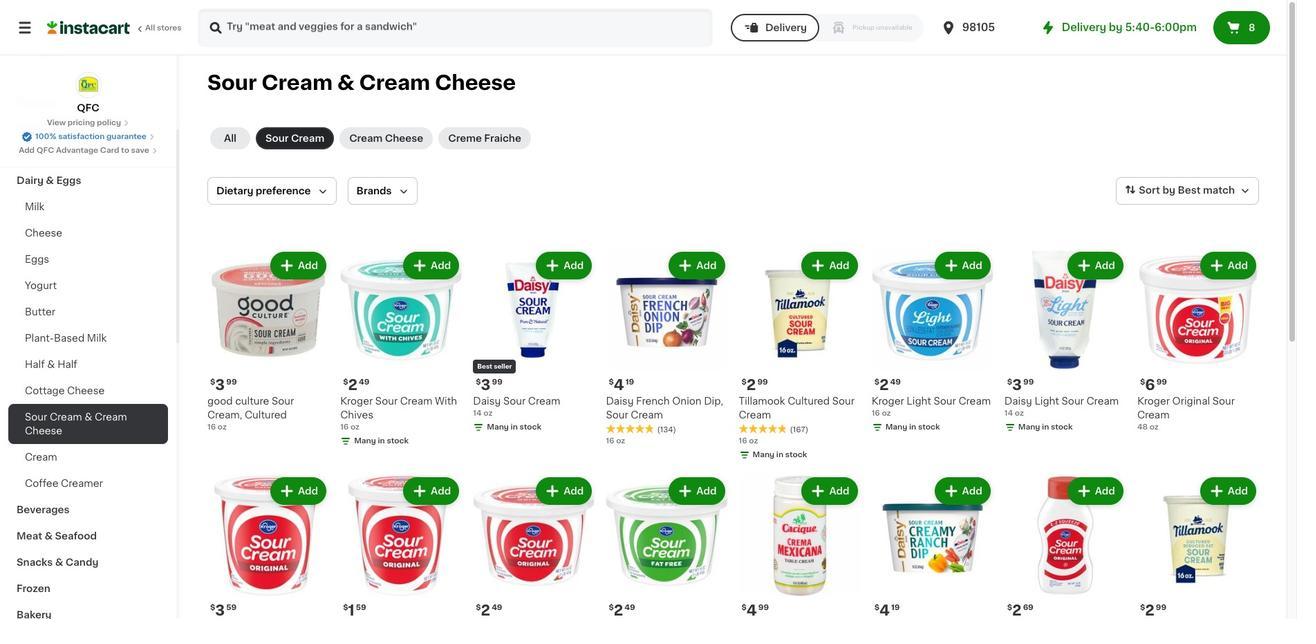 Task type: locate. For each thing, give the bounding box(es) containing it.
0 vertical spatial $ 4 19
[[609, 378, 635, 392]]

sour cream & cream cheese link
[[8, 404, 168, 444]]

$
[[210, 378, 215, 386], [343, 378, 348, 386], [476, 378, 481, 386], [609, 378, 614, 386], [742, 378, 747, 386], [875, 378, 880, 386], [1008, 378, 1013, 386], [1141, 378, 1146, 386], [210, 604, 215, 612], [343, 604, 348, 612], [476, 604, 481, 612], [609, 604, 614, 612], [742, 604, 747, 612], [875, 604, 880, 612], [1008, 604, 1013, 612], [1141, 604, 1146, 612]]

99 inside $ 6 99
[[1157, 378, 1168, 386]]

& down the cottage cheese "link" on the left of page
[[85, 412, 92, 422]]

16 inside kroger light sour cream 16 oz
[[872, 410, 880, 417]]

daisy for oz
[[473, 396, 501, 406]]

cheese up the eggs link
[[25, 228, 62, 238]]

2 daisy from the left
[[606, 396, 634, 406]]

99 for daisy sour cream
[[492, 378, 503, 386]]

creme fraiche link
[[439, 127, 531, 149]]

kroger
[[340, 396, 373, 406], [872, 396, 905, 406], [1138, 396, 1170, 406]]

stock down the daisy light sour cream 14 oz
[[1051, 423, 1073, 431]]

59 for 3
[[226, 604, 237, 612]]

snacks & candy
[[17, 558, 99, 567]]

yogurt
[[25, 281, 57, 291]]

product group
[[208, 249, 329, 433], [340, 249, 462, 450], [473, 249, 595, 436], [606, 249, 728, 447], [739, 249, 861, 464], [872, 249, 994, 436], [1005, 249, 1127, 436], [1138, 249, 1260, 433], [208, 475, 329, 619], [340, 475, 462, 619], [473, 475, 595, 619], [606, 475, 728, 619], [739, 475, 861, 619], [872, 475, 994, 619], [1005, 475, 1127, 619], [1138, 475, 1260, 619]]

1 vertical spatial eggs
[[25, 255, 49, 264]]

16 oz for 4
[[606, 437, 626, 445]]

plant-based milk link
[[8, 325, 168, 351]]

eggs
[[56, 176, 81, 185], [25, 255, 49, 264]]

0 vertical spatial all
[[145, 24, 155, 32]]

sour inside daisy sour cream 14 oz
[[504, 396, 526, 406]]

2 $ 3 99 from the left
[[476, 378, 503, 392]]

0 horizontal spatial qfc
[[37, 147, 54, 154]]

dairy
[[17, 176, 44, 185]]

$ 3 99 down best seller
[[476, 378, 503, 392]]

1 horizontal spatial kroger
[[872, 396, 905, 406]]

in for 16
[[910, 423, 917, 431]]

light inside the daisy light sour cream 14 oz
[[1035, 396, 1060, 406]]

cream inside kroger light sour cream 16 oz
[[959, 396, 991, 406]]

0 vertical spatial 19
[[626, 378, 635, 386]]

0 horizontal spatial cultured
[[245, 410, 287, 420]]

$ 3 99 for daisy sour cream
[[476, 378, 503, 392]]

3 for daisy sour cream
[[481, 378, 491, 392]]

add qfc advantage card to save link
[[19, 145, 158, 156]]

1 vertical spatial $ 2 99
[[1141, 603, 1167, 618]]

2 light from the left
[[1035, 396, 1060, 406]]

0 vertical spatial $ 2 99
[[742, 378, 768, 392]]

1 horizontal spatial qfc
[[77, 103, 99, 113]]

& right "dairy"
[[46, 176, 54, 185]]

qfc
[[77, 103, 99, 113], [37, 147, 54, 154]]

0 horizontal spatial all
[[145, 24, 155, 32]]

59
[[226, 604, 237, 612], [356, 604, 366, 612]]

cultured up the (167)
[[788, 396, 830, 406]]

daisy for 14
[[1005, 396, 1033, 406]]

$ 3 99
[[210, 378, 237, 392], [476, 378, 503, 392], [1008, 378, 1034, 392]]

cheese link
[[8, 220, 168, 246]]

0 horizontal spatial $ 3 99
[[210, 378, 237, 392]]

2 14 from the left
[[1005, 410, 1013, 417]]

1 vertical spatial $ 4 19
[[875, 603, 900, 618]]

many down tillamook
[[753, 451, 775, 459]]

1 horizontal spatial 59
[[356, 604, 366, 612]]

half down the "plant-based milk" at the bottom left of the page
[[58, 360, 77, 369]]

coffee creamer link
[[8, 470, 168, 497]]

french
[[636, 396, 670, 406]]

preference
[[256, 186, 311, 196]]

0 horizontal spatial 14
[[473, 410, 482, 417]]

half
[[25, 360, 45, 369], [58, 360, 77, 369]]

in down daisy sour cream 14 oz
[[511, 423, 518, 431]]

0 vertical spatial qfc
[[77, 103, 99, 113]]

recipes link
[[8, 89, 168, 115]]

4
[[614, 378, 624, 392], [747, 603, 757, 618], [880, 603, 890, 618]]

delivery for delivery
[[766, 23, 807, 33]]

cheese inside "link"
[[67, 386, 105, 396]]

best match
[[1178, 186, 1235, 195]]

$ 3 99 for good culture sour cream, cultured
[[210, 378, 237, 392]]

chives
[[340, 410, 374, 420]]

1 14 from the left
[[473, 410, 482, 417]]

milk link
[[8, 194, 168, 220]]

$ 2 99
[[742, 378, 768, 392], [1141, 603, 1167, 618]]

cheese
[[435, 73, 516, 93], [385, 134, 424, 143], [25, 228, 62, 238], [67, 386, 105, 396], [25, 426, 62, 436]]

$ inside $ 1 59
[[343, 604, 348, 612]]

light inside kroger light sour cream 16 oz
[[907, 396, 932, 406]]

stock for oz
[[520, 423, 542, 431]]

many in stock down daisy sour cream 14 oz
[[487, 423, 542, 431]]

best inside field
[[1178, 186, 1201, 195]]

6:00pm
[[1155, 22, 1197, 33]]

cultured
[[788, 396, 830, 406], [245, 410, 287, 420]]

pricing
[[68, 119, 95, 127]]

$ inside $ 6 99
[[1141, 378, 1146, 386]]

2 horizontal spatial daisy
[[1005, 396, 1033, 406]]

2 59 from the left
[[356, 604, 366, 612]]

0 vertical spatial sour cream & cream cheese
[[208, 73, 516, 93]]

2 half from the left
[[58, 360, 77, 369]]

frozen link
[[8, 576, 168, 602]]

kroger light sour cream 16 oz
[[872, 396, 991, 417]]

thanksgiving
[[17, 123, 83, 133]]

$ 2 49
[[343, 378, 370, 392], [875, 378, 901, 392], [476, 603, 503, 618], [609, 603, 635, 618]]

service type group
[[731, 14, 924, 42]]

qfc up view pricing policy 'link'
[[77, 103, 99, 113]]

fraiche
[[484, 134, 522, 143]]

half & half
[[25, 360, 77, 369]]

many down kroger light sour cream 16 oz
[[886, 423, 908, 431]]

sour cream & cream cheese up cream cheese link
[[208, 73, 516, 93]]

$ 3 99 up the daisy light sour cream 14 oz
[[1008, 378, 1034, 392]]

3 daisy from the left
[[1005, 396, 1033, 406]]

1 horizontal spatial $ 2 99
[[1141, 603, 1167, 618]]

snacks
[[17, 558, 53, 567]]

delivery by 5:40-6:00pm link
[[1040, 19, 1197, 36]]

oz inside kroger sour cream with chives 16 oz
[[351, 423, 360, 431]]

1 horizontal spatial best
[[1178, 186, 1201, 195]]

1 vertical spatial all
[[224, 134, 237, 143]]

qfc down 100%
[[37, 147, 54, 154]]

1 horizontal spatial cultured
[[788, 396, 830, 406]]

1 horizontal spatial $ 3 99
[[476, 378, 503, 392]]

2 kroger from the left
[[872, 396, 905, 406]]

in down kroger light sour cream 16 oz
[[910, 423, 917, 431]]

oz
[[484, 410, 493, 417], [882, 410, 891, 417], [1015, 410, 1024, 417], [218, 423, 227, 431], [351, 423, 360, 431], [1150, 423, 1159, 431], [617, 437, 626, 445], [749, 437, 759, 445]]

0 horizontal spatial light
[[907, 396, 932, 406]]

1 horizontal spatial 19
[[892, 604, 900, 612]]

many in stock for 16
[[886, 423, 940, 431]]

cream,
[[208, 410, 242, 420]]

16 oz
[[606, 437, 626, 445], [739, 437, 759, 445]]

many down daisy sour cream 14 oz
[[487, 423, 509, 431]]

1 $ 3 99 from the left
[[210, 378, 237, 392]]

best left the match
[[1178, 186, 1201, 195]]

sort by
[[1140, 186, 1176, 195]]

milk right "based"
[[87, 333, 107, 343]]

1 horizontal spatial daisy
[[606, 396, 634, 406]]

cream inside kroger original sour cream 48 oz
[[1138, 410, 1170, 420]]

$ inside $ 2 69
[[1008, 604, 1013, 612]]

0 vertical spatial by
[[1109, 22, 1123, 33]]

oz inside kroger light sour cream 16 oz
[[882, 410, 891, 417]]

1 horizontal spatial 4
[[747, 603, 757, 618]]

eggs up yogurt
[[25, 255, 49, 264]]

sour inside tillamook cultured sour cream
[[833, 396, 855, 406]]

1 vertical spatial qfc
[[37, 147, 54, 154]]

0 horizontal spatial 59
[[226, 604, 237, 612]]

1 kroger from the left
[[340, 396, 373, 406]]

& right meat
[[45, 531, 53, 541]]

kroger inside kroger original sour cream 48 oz
[[1138, 396, 1170, 406]]

& for seafood
[[45, 531, 53, 541]]

delivery inside delivery button
[[766, 23, 807, 33]]

99 for tillamook cultured sour cream
[[758, 378, 768, 386]]

many in stock down kroger sour cream with chives 16 oz
[[354, 437, 409, 445]]

all for all stores
[[145, 24, 155, 32]]

0 vertical spatial best
[[1178, 186, 1201, 195]]

1 horizontal spatial half
[[58, 360, 77, 369]]

99 for daisy light sour cream
[[1024, 378, 1034, 386]]

by inside field
[[1163, 186, 1176, 195]]

1 vertical spatial cultured
[[245, 410, 287, 420]]

1 16 oz from the left
[[606, 437, 626, 445]]

& left candy
[[55, 558, 63, 567]]

sour inside kroger light sour cream 16 oz
[[934, 396, 957, 406]]

16 oz down daisy french onion dip, sour cream
[[606, 437, 626, 445]]

in down the daisy light sour cream 14 oz
[[1043, 423, 1050, 431]]

16 oz down tillamook
[[739, 437, 759, 445]]

3 kroger from the left
[[1138, 396, 1170, 406]]

produce link
[[8, 141, 168, 167]]

$ inside $ 4 99
[[742, 604, 747, 612]]

sour cream & cream cheese
[[208, 73, 516, 93], [25, 412, 127, 436]]

0 horizontal spatial 16 oz
[[606, 437, 626, 445]]

half down "plant-"
[[25, 360, 45, 369]]

cheese down cottage
[[25, 426, 62, 436]]

sour
[[208, 73, 257, 93], [266, 134, 289, 143], [272, 396, 294, 406], [376, 396, 398, 406], [504, 396, 526, 406], [833, 396, 855, 406], [934, 396, 957, 406], [1062, 396, 1085, 406], [1213, 396, 1235, 406], [606, 410, 629, 420], [25, 412, 47, 422]]

1 horizontal spatial eggs
[[56, 176, 81, 185]]

1 horizontal spatial 14
[[1005, 410, 1013, 417]]

$ 6 99
[[1141, 378, 1168, 392]]

meat
[[17, 531, 42, 541]]

1 horizontal spatial all
[[224, 134, 237, 143]]

instacart logo image
[[47, 19, 130, 36]]

None search field
[[198, 8, 713, 47]]

many in stock down kroger light sour cream 16 oz
[[886, 423, 940, 431]]

all left stores
[[145, 24, 155, 32]]

0 horizontal spatial best
[[477, 363, 493, 369]]

14 inside daisy sour cream 14 oz
[[473, 410, 482, 417]]

& up cottage
[[47, 360, 55, 369]]

1 59 from the left
[[226, 604, 237, 612]]

$ 4 99
[[742, 603, 769, 618]]

$ 3 99 up good
[[210, 378, 237, 392]]

59 inside $ 1 59
[[356, 604, 366, 612]]

creamer
[[61, 479, 103, 488]]

cultured down "culture" in the bottom left of the page
[[245, 410, 287, 420]]

by left 5:40-
[[1109, 22, 1123, 33]]

1 vertical spatial milk
[[87, 333, 107, 343]]

sour cream & cream cheese down cottage cheese
[[25, 412, 127, 436]]

many
[[487, 423, 509, 431], [886, 423, 908, 431], [1019, 423, 1041, 431], [354, 437, 376, 445], [753, 451, 775, 459]]

best left the seller at the bottom left of page
[[477, 363, 493, 369]]

$ 3 99 for daisy light sour cream
[[1008, 378, 1034, 392]]

cultured inside tillamook cultured sour cream
[[788, 396, 830, 406]]

2 16 oz from the left
[[739, 437, 759, 445]]

sour inside daisy french onion dip, sour cream
[[606, 410, 629, 420]]

by right 'sort'
[[1163, 186, 1176, 195]]

daisy inside daisy french onion dip, sour cream
[[606, 396, 634, 406]]

2 horizontal spatial kroger
[[1138, 396, 1170, 406]]

plant-based milk
[[25, 333, 107, 343]]

many in stock for oz
[[487, 423, 542, 431]]

lists link
[[8, 39, 168, 66]]

many down the daisy light sour cream 14 oz
[[1019, 423, 1041, 431]]

0 horizontal spatial 19
[[626, 378, 635, 386]]

1 horizontal spatial milk
[[87, 333, 107, 343]]

69
[[1024, 604, 1034, 612]]

0 horizontal spatial half
[[25, 360, 45, 369]]

1 vertical spatial best
[[477, 363, 493, 369]]

delivery inside delivery by 5:40-6:00pm link
[[1062, 22, 1107, 33]]

5:40-
[[1126, 22, 1155, 33]]

cheese down half & half link
[[67, 386, 105, 396]]

delivery for delivery by 5:40-6:00pm
[[1062, 22, 1107, 33]]

product group containing 1
[[340, 475, 462, 619]]

& for candy
[[55, 558, 63, 567]]

view pricing policy link
[[47, 118, 129, 129]]

cream
[[262, 73, 333, 93], [359, 73, 430, 93], [291, 134, 325, 143], [349, 134, 383, 143], [400, 396, 433, 406], [528, 396, 561, 406], [959, 396, 991, 406], [1087, 396, 1119, 406], [631, 410, 663, 420], [739, 410, 771, 420], [1138, 410, 1170, 420], [50, 412, 82, 422], [95, 412, 127, 422], [25, 452, 57, 462]]

cheese up the creme fraiche at top left
[[435, 73, 516, 93]]

0 vertical spatial cultured
[[788, 396, 830, 406]]

many down chives
[[354, 437, 376, 445]]

beverages link
[[8, 497, 168, 523]]

cream inside daisy sour cream 14 oz
[[528, 396, 561, 406]]

100%
[[35, 133, 56, 140]]

eggs down advantage on the top left of the page
[[56, 176, 81, 185]]

stock down kroger light sour cream 16 oz
[[919, 423, 940, 431]]

best for best match
[[1178, 186, 1201, 195]]

★★★★★
[[606, 424, 655, 434], [606, 424, 655, 434], [739, 424, 788, 434], [739, 424, 788, 434]]

daisy inside daisy sour cream 14 oz
[[473, 396, 501, 406]]

0 horizontal spatial kroger
[[340, 396, 373, 406]]

0 horizontal spatial daisy
[[473, 396, 501, 406]]

light
[[907, 396, 932, 406], [1035, 396, 1060, 406]]

best
[[1178, 186, 1201, 195], [477, 363, 493, 369]]

(134)
[[657, 426, 677, 434]]

2 horizontal spatial $ 3 99
[[1008, 378, 1034, 392]]

in down kroger sour cream with chives 16 oz
[[378, 437, 385, 445]]

advantage
[[56, 147, 98, 154]]

3 $ 3 99 from the left
[[1008, 378, 1034, 392]]

0 vertical spatial milk
[[25, 202, 45, 212]]

butter link
[[8, 299, 168, 325]]

0 horizontal spatial delivery
[[766, 23, 807, 33]]

beverages
[[17, 505, 70, 515]]

1 vertical spatial by
[[1163, 186, 1176, 195]]

cream inside kroger sour cream with chives 16 oz
[[400, 396, 433, 406]]

0 horizontal spatial sour cream & cream cheese
[[25, 412, 127, 436]]

1 horizontal spatial sour cream & cream cheese
[[208, 73, 516, 93]]

& up cream cheese link
[[337, 73, 355, 93]]

99 for kroger original sour cream
[[1157, 378, 1168, 386]]

1 horizontal spatial by
[[1163, 186, 1176, 195]]

delivery button
[[731, 14, 820, 42]]

all up dietary
[[224, 134, 237, 143]]

daisy inside the daisy light sour cream 14 oz
[[1005, 396, 1033, 406]]

add button
[[272, 253, 325, 278], [405, 253, 458, 278], [538, 253, 591, 278], [671, 253, 724, 278], [803, 253, 857, 278], [936, 253, 990, 278], [1069, 253, 1123, 278], [1202, 253, 1256, 278], [272, 479, 325, 504], [405, 479, 458, 504], [538, 479, 591, 504], [671, 479, 724, 504], [803, 479, 857, 504], [936, 479, 990, 504], [1069, 479, 1123, 504], [1202, 479, 1256, 504]]

stock down kroger sour cream with chives 16 oz
[[387, 437, 409, 445]]

0 horizontal spatial by
[[1109, 22, 1123, 33]]

milk down "dairy"
[[25, 202, 45, 212]]

best seller
[[477, 363, 512, 369]]

1 light from the left
[[907, 396, 932, 406]]

kroger sour cream with chives 16 oz
[[340, 396, 457, 431]]

cream inside the daisy light sour cream 14 oz
[[1087, 396, 1119, 406]]

1 horizontal spatial delivery
[[1062, 22, 1107, 33]]

stock for 14
[[1051, 423, 1073, 431]]

19
[[626, 378, 635, 386], [892, 604, 900, 612]]

99
[[226, 378, 237, 386], [492, 378, 503, 386], [758, 378, 768, 386], [1024, 378, 1034, 386], [1157, 378, 1168, 386], [759, 604, 769, 612], [1156, 604, 1167, 612]]

1 horizontal spatial 16 oz
[[739, 437, 759, 445]]

policy
[[97, 119, 121, 127]]

1 horizontal spatial light
[[1035, 396, 1060, 406]]

98105
[[963, 22, 996, 33]]

kroger inside kroger light sour cream 16 oz
[[872, 396, 905, 406]]

1 daisy from the left
[[473, 396, 501, 406]]

original
[[1173, 396, 1211, 406]]

light for 2
[[907, 396, 932, 406]]

stock down daisy sour cream 14 oz
[[520, 423, 542, 431]]

kroger inside kroger sour cream with chives 16 oz
[[340, 396, 373, 406]]

many in stock down the daisy light sour cream 14 oz
[[1019, 423, 1073, 431]]

oz inside daisy sour cream 14 oz
[[484, 410, 493, 417]]

59 inside '$ 3 59'
[[226, 604, 237, 612]]

to
[[121, 147, 129, 154]]

1 half from the left
[[25, 360, 45, 369]]

many in stock
[[487, 423, 542, 431], [886, 423, 940, 431], [1019, 423, 1073, 431], [354, 437, 409, 445], [753, 451, 808, 459]]



Task type: vqa. For each thing, say whether or not it's contained in the screenshot.


Task type: describe. For each thing, give the bounding box(es) containing it.
0 horizontal spatial $ 2 99
[[742, 378, 768, 392]]

sour inside good culture sour cream, cultured 16 oz
[[272, 396, 294, 406]]

cottage cheese
[[25, 386, 105, 396]]

many for 14
[[1019, 423, 1041, 431]]

& for eggs
[[46, 176, 54, 185]]

& inside sour cream & cream cheese
[[85, 412, 92, 422]]

stock for 16
[[919, 423, 940, 431]]

in down tillamook cultured sour cream
[[777, 451, 784, 459]]

cream inside daisy french onion dip, sour cream
[[631, 410, 663, 420]]

add inside add qfc advantage card to save link
[[19, 147, 35, 154]]

0 horizontal spatial $ 4 19
[[609, 378, 635, 392]]

meat & seafood link
[[8, 523, 168, 549]]

cheese inside sour cream & cream cheese
[[25, 426, 62, 436]]

sour inside kroger sour cream with chives 16 oz
[[376, 396, 398, 406]]

3 for daisy light sour cream
[[1013, 378, 1022, 392]]

$ 2 69
[[1008, 603, 1034, 618]]

(167)
[[790, 426, 809, 434]]

dietary preference
[[217, 186, 311, 196]]

view pricing policy
[[47, 119, 121, 127]]

good
[[208, 396, 233, 406]]

sour inside kroger original sour cream 48 oz
[[1213, 396, 1235, 406]]

1 horizontal spatial $ 4 19
[[875, 603, 900, 618]]

many in stock for 14
[[1019, 423, 1073, 431]]

kroger for kroger light sour cream
[[872, 396, 905, 406]]

100% satisfaction guarantee
[[35, 133, 147, 140]]

many for oz
[[487, 423, 509, 431]]

creme
[[448, 134, 482, 143]]

match
[[1204, 186, 1235, 195]]

eggs link
[[8, 246, 168, 273]]

oz inside kroger original sour cream 48 oz
[[1150, 423, 1159, 431]]

many in stock down the (167)
[[753, 451, 808, 459]]

culture
[[235, 396, 269, 406]]

sour inside sour cream & cream cheese
[[25, 412, 47, 422]]

oz inside good culture sour cream, cultured 16 oz
[[218, 423, 227, 431]]

in for chives
[[378, 437, 385, 445]]

lists
[[39, 48, 63, 57]]

cream inside tillamook cultured sour cream
[[739, 410, 771, 420]]

sour inside the daisy light sour cream 14 oz
[[1062, 396, 1085, 406]]

cream cheese
[[349, 134, 424, 143]]

guarantee
[[106, 133, 147, 140]]

all stores
[[145, 24, 182, 32]]

99 inside $ 4 99
[[759, 604, 769, 612]]

many in stock for chives
[[354, 437, 409, 445]]

kroger original sour cream 48 oz
[[1138, 396, 1235, 431]]

Best match Sort by field
[[1117, 177, 1260, 205]]

by for sort
[[1163, 186, 1176, 195]]

best for best seller
[[477, 363, 493, 369]]

0 horizontal spatial 4
[[614, 378, 624, 392]]

$ 3 59
[[210, 603, 237, 618]]

14 inside the daisy light sour cream 14 oz
[[1005, 410, 1013, 417]]

16 oz for 2
[[739, 437, 759, 445]]

creme fraiche
[[448, 134, 522, 143]]

$ inside '$ 3 59'
[[210, 604, 215, 612]]

brands
[[357, 186, 392, 196]]

thanksgiving link
[[8, 115, 168, 141]]

cottage
[[25, 386, 65, 396]]

frozen
[[17, 584, 50, 594]]

cultured inside good culture sour cream, cultured 16 oz
[[245, 410, 287, 420]]

sour cream link
[[256, 127, 334, 149]]

card
[[100, 147, 119, 154]]

6
[[1146, 378, 1156, 392]]

0 horizontal spatial milk
[[25, 202, 45, 212]]

many for 16
[[886, 423, 908, 431]]

$ 1 59
[[343, 603, 366, 618]]

satisfaction
[[58, 133, 105, 140]]

many for chives
[[354, 437, 376, 445]]

cheese up brands dropdown button
[[385, 134, 424, 143]]

light for 3
[[1035, 396, 1060, 406]]

cream cheese link
[[340, 127, 433, 149]]

based
[[54, 333, 85, 343]]

1
[[348, 603, 355, 618]]

recipes
[[17, 97, 57, 107]]

stores
[[157, 24, 182, 32]]

59 for 1
[[356, 604, 366, 612]]

0 vertical spatial eggs
[[56, 176, 81, 185]]

daisy sour cream 14 oz
[[473, 396, 561, 417]]

& for half
[[47, 360, 55, 369]]

onion
[[672, 396, 702, 406]]

16 inside kroger sour cream with chives 16 oz
[[340, 423, 349, 431]]

in for 14
[[1043, 423, 1050, 431]]

qfc logo image
[[75, 72, 101, 98]]

dairy & eggs link
[[8, 167, 168, 194]]

tillamook
[[739, 396, 786, 406]]

3 for good culture sour cream, cultured
[[215, 378, 225, 392]]

in for oz
[[511, 423, 518, 431]]

100% satisfaction guarantee button
[[22, 129, 155, 143]]

seafood
[[55, 531, 97, 541]]

by for delivery
[[1109, 22, 1123, 33]]

8
[[1249, 23, 1256, 33]]

1 vertical spatial 19
[[892, 604, 900, 612]]

8 button
[[1214, 11, 1271, 44]]

save
[[131, 147, 149, 154]]

view
[[47, 119, 66, 127]]

99 for good culture sour cream, cultured
[[226, 378, 237, 386]]

product group containing 6
[[1138, 249, 1260, 433]]

cream link
[[8, 444, 168, 470]]

half & half link
[[8, 351, 168, 378]]

all link
[[210, 127, 250, 149]]

98105 button
[[941, 8, 1024, 47]]

tillamook cultured sour cream
[[739, 396, 855, 420]]

1 vertical spatial sour cream & cream cheese
[[25, 412, 127, 436]]

coffee
[[25, 479, 58, 488]]

sort
[[1140, 186, 1161, 195]]

sour cream
[[266, 134, 325, 143]]

yogurt link
[[8, 273, 168, 299]]

0 horizontal spatial eggs
[[25, 255, 49, 264]]

dietary
[[217, 186, 253, 196]]

snacks & candy link
[[8, 549, 168, 576]]

dip,
[[704, 396, 724, 406]]

plant-
[[25, 333, 54, 343]]

seller
[[494, 363, 512, 369]]

Search field
[[199, 10, 712, 46]]

brands button
[[348, 177, 418, 205]]

daisy french onion dip, sour cream
[[606, 396, 724, 420]]

daisy for sour
[[606, 396, 634, 406]]

all stores link
[[47, 8, 183, 47]]

dairy & eggs
[[17, 176, 81, 185]]

oz inside the daisy light sour cream 14 oz
[[1015, 410, 1024, 417]]

2 horizontal spatial 4
[[880, 603, 890, 618]]

dietary preference button
[[208, 177, 337, 205]]

16 inside good culture sour cream, cultured 16 oz
[[208, 423, 216, 431]]

stock for chives
[[387, 437, 409, 445]]

all for all
[[224, 134, 237, 143]]

add qfc advantage card to save
[[19, 147, 149, 154]]

good culture sour cream, cultured 16 oz
[[208, 396, 294, 431]]

daisy light sour cream 14 oz
[[1005, 396, 1119, 417]]

kroger for kroger sour cream with chives
[[340, 396, 373, 406]]

with
[[435, 396, 457, 406]]

qfc link
[[75, 72, 101, 115]]

48
[[1138, 423, 1148, 431]]

stock down the (167)
[[786, 451, 808, 459]]



